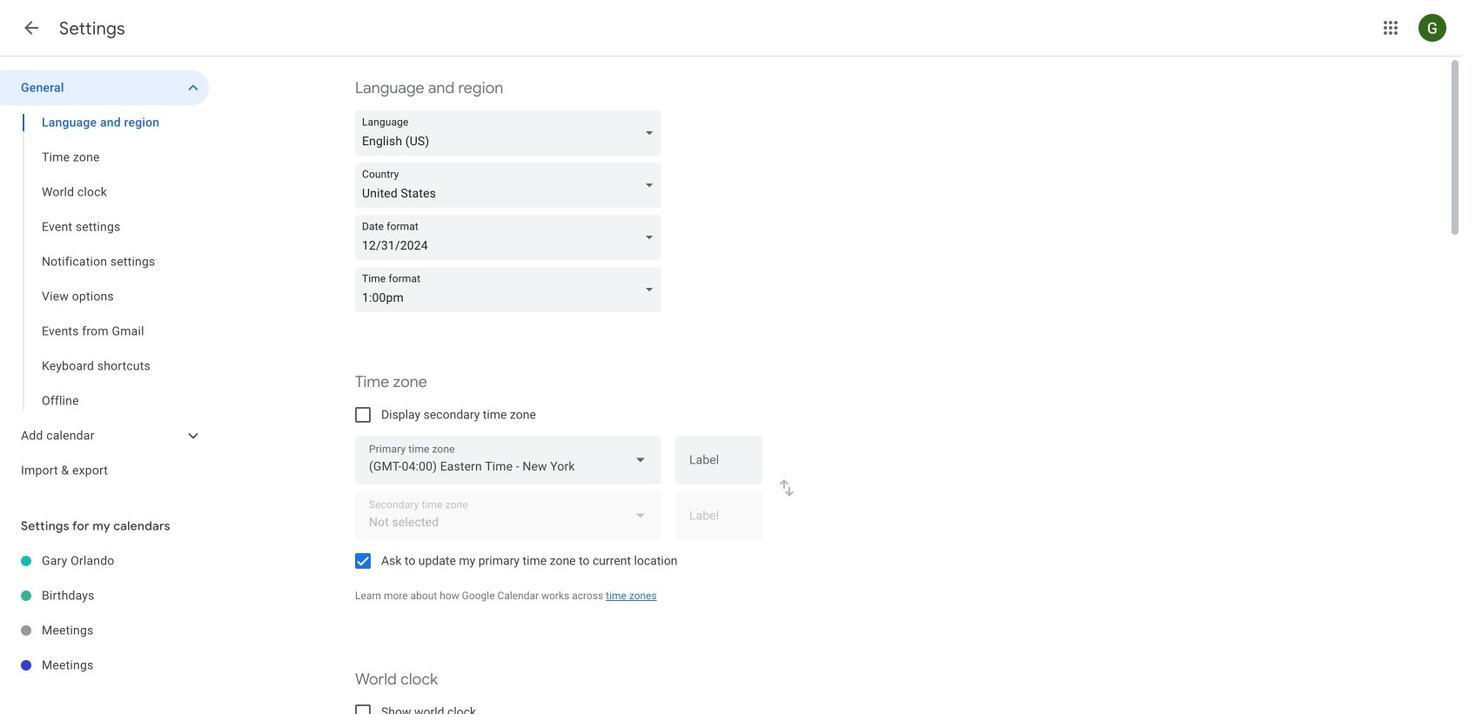 Task type: describe. For each thing, give the bounding box(es) containing it.
go back image
[[21, 17, 42, 38]]

birthdays tree item
[[0, 579, 209, 614]]

gary orlando tree item
[[0, 544, 209, 579]]

2 meetings tree item from the top
[[0, 649, 209, 684]]

general tree item
[[0, 71, 209, 105]]



Task type: locate. For each thing, give the bounding box(es) containing it.
1 tree from the top
[[0, 71, 209, 488]]

swap time zones image
[[777, 478, 798, 499]]

1 vertical spatial tree
[[0, 544, 209, 684]]

1 meetings tree item from the top
[[0, 614, 209, 649]]

Label for primary time zone. text field
[[690, 455, 749, 479]]

meetings tree item down birthdays tree item
[[0, 649, 209, 684]]

Label for secondary time zone. text field
[[690, 510, 749, 535]]

0 vertical spatial tree
[[0, 71, 209, 488]]

None field
[[355, 111, 669, 156], [355, 163, 669, 208], [355, 215, 669, 260], [355, 267, 669, 313], [355, 436, 662, 485], [355, 111, 669, 156], [355, 163, 669, 208], [355, 215, 669, 260], [355, 267, 669, 313], [355, 436, 662, 485]]

meetings tree item down gary orlando 'tree item'
[[0, 614, 209, 649]]

tree
[[0, 71, 209, 488], [0, 544, 209, 684]]

group
[[0, 105, 209, 419]]

meetings tree item
[[0, 614, 209, 649], [0, 649, 209, 684]]

2 tree from the top
[[0, 544, 209, 684]]

heading
[[59, 17, 125, 40]]



Task type: vqa. For each thing, say whether or not it's contained in the screenshot.
General tree item
yes



